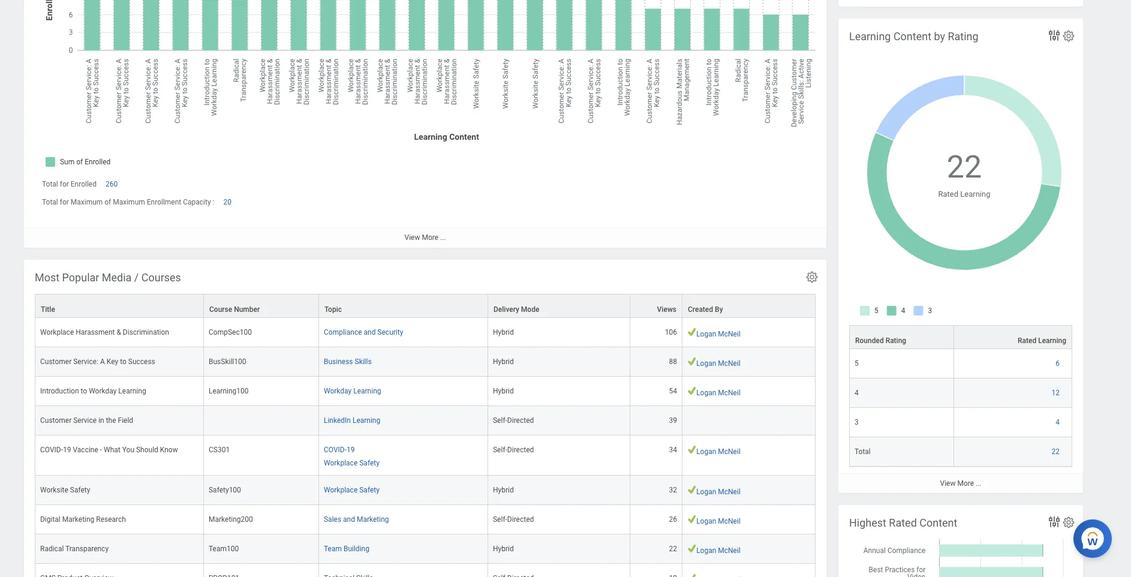Task type: describe. For each thing, give the bounding box(es) containing it.
... inside course offering enrollments & max capacity element
[[440, 234, 446, 242]]

of
[[105, 198, 111, 206]]

and for marketing
[[343, 515, 355, 524]]

delivery mode button
[[488, 295, 630, 317]]

19 vaccine
[[63, 446, 98, 454]]

configure and view chart data image for learning content by rating
[[1047, 28, 1062, 43]]

learning inside 22 rated learning
[[960, 189, 991, 198]]

20 button
[[223, 197, 233, 207]]

most
[[35, 271, 59, 284]]

team building link
[[324, 542, 369, 553]]

row containing customer service: a key to success
[[35, 347, 816, 377]]

3
[[855, 418, 859, 427]]

course
[[209, 305, 232, 314]]

in
[[98, 416, 104, 425]]

2 cell from the left
[[683, 406, 816, 436]]

number
[[234, 305, 260, 314]]

delivery mode column header
[[488, 294, 630, 319]]

enrolled
[[71, 180, 97, 188]]

3 self-directed element from the top
[[493, 513, 534, 524]]

12
[[1052, 389, 1060, 397]]

delivery
[[494, 305, 519, 314]]

marketing200
[[209, 515, 253, 524]]

3 self-directed from the top
[[493, 515, 534, 524]]

mcneil for 106
[[718, 330, 741, 338]]

radical
[[40, 545, 64, 553]]

2 self-directed element from the top
[[493, 443, 534, 454]]

configure highest rated content image
[[1062, 516, 1075, 529]]

configure most popular media / courses image
[[806, 271, 819, 284]]

workplace harassment & discrimination
[[40, 328, 169, 337]]

logan mcneil link for 34
[[696, 445, 741, 456]]

1 hybrid element from the top
[[493, 326, 514, 337]]

covid-19 link
[[324, 443, 355, 454]]

directed for 34
[[507, 446, 534, 454]]

configure and view chart data image for highest rated content
[[1047, 515, 1062, 529]]

harassment
[[76, 328, 115, 337]]

mcneil for 34
[[718, 448, 741, 456]]

transparency
[[65, 545, 109, 553]]

topic
[[325, 305, 342, 314]]

&
[[117, 328, 121, 337]]

mcneil for 26
[[718, 517, 741, 526]]

radical transparency
[[40, 545, 109, 553]]

logan for 34
[[696, 448, 716, 456]]

topic column header
[[319, 294, 488, 319]]

39
[[669, 416, 677, 425]]

rated learning button
[[954, 326, 1072, 349]]

self-directed for 39
[[493, 416, 534, 425]]

rated learning
[[1018, 337, 1066, 345]]

self- for 34
[[493, 446, 507, 454]]

views column header
[[630, 294, 683, 319]]

view more ... for bottommost the view more ... link
[[940, 479, 982, 488]]

title column header
[[35, 294, 204, 319]]

sales and marketing
[[324, 515, 389, 524]]

title
[[41, 305, 55, 314]]

most popular media / courses element
[[24, 260, 827, 577]]

logan mcneil link for 32
[[696, 485, 741, 496]]

3 hybrid element from the top
[[493, 385, 514, 395]]

capacity
[[183, 198, 211, 206]]

workplace inside items selected list
[[324, 459, 358, 467]]

4 self-directed element from the top
[[493, 572, 534, 577]]

1 vertical spatial content
[[920, 516, 958, 529]]

total for total for enrolled
[[42, 180, 58, 188]]

1 vertical spatial to
[[81, 387, 87, 395]]

6 button
[[1056, 359, 1062, 368]]

discrimination
[[123, 328, 169, 337]]

digital marketing research
[[40, 515, 126, 524]]

row containing digital marketing research
[[35, 505, 816, 535]]

safety for the workplace safety link within items selected list
[[359, 459, 380, 467]]

-
[[100, 446, 102, 454]]

1 vertical spatial 22 button
[[1052, 447, 1062, 457]]

logan mcneil link for 106
[[696, 328, 741, 338]]

rounded rating
[[855, 337, 906, 345]]

1 vertical spatial view more ... link
[[839, 473, 1083, 493]]

1 horizontal spatial rating
[[948, 30, 979, 43]]

linkedin
[[324, 416, 351, 425]]

hybrid for business skills
[[493, 358, 514, 366]]

1 self-directed element from the top
[[493, 414, 534, 425]]

hybrid element for building
[[493, 542, 514, 553]]

total for enrolled
[[42, 180, 97, 188]]

course number column header
[[204, 294, 319, 319]]

22 inside most popular media / courses element
[[669, 545, 677, 553]]

logan for 26
[[696, 517, 716, 526]]

260 button
[[106, 179, 119, 189]]

service
[[73, 416, 97, 425]]

sales and marketing link
[[324, 513, 389, 524]]

total for maximum of maximum enrollment capacity :
[[42, 198, 214, 206]]

hybrid for team building
[[493, 545, 514, 553]]

team100
[[209, 545, 239, 553]]

32
[[669, 486, 677, 494]]

logan mcneil link for 54
[[696, 386, 741, 397]]

what
[[104, 446, 120, 454]]

20
[[223, 198, 231, 206]]

building
[[344, 545, 369, 553]]

mcneil for 88
[[718, 359, 741, 368]]

course number button
[[204, 295, 319, 317]]

most popular media / courses
[[35, 271, 181, 284]]

logan mcneil for 34
[[696, 448, 741, 456]]

row containing radical transparency
[[35, 535, 816, 564]]

rated inside popup button
[[1018, 337, 1037, 345]]

created by button
[[683, 295, 815, 317]]

team building
[[324, 545, 369, 553]]

covid-19
[[324, 446, 355, 454]]

directed for 39
[[507, 416, 534, 425]]

logan mcneil for 32
[[696, 488, 741, 496]]

for for maximum
[[60, 198, 69, 206]]

row containing 4
[[849, 379, 1072, 408]]

service:
[[73, 358, 98, 366]]

workplace safety for the workplace safety link within items selected list
[[324, 459, 380, 467]]

row containing introduction to workday learning
[[35, 377, 816, 406]]

0 horizontal spatial 22 button
[[947, 146, 984, 188]]

skills
[[355, 358, 372, 366]]

learning100
[[209, 387, 249, 395]]

a
[[100, 358, 105, 366]]

row containing title
[[35, 294, 816, 319]]

popular
[[62, 271, 99, 284]]

34
[[669, 446, 677, 454]]

learning content by rating
[[849, 30, 979, 43]]

highest rated content
[[849, 516, 958, 529]]

views button
[[630, 295, 682, 317]]

view more ... for the view more ... link to the top
[[405, 234, 446, 242]]

hybrid element for safety
[[493, 484, 514, 494]]

sales
[[324, 515, 341, 524]]

row containing 5
[[849, 349, 1072, 379]]

by
[[715, 305, 723, 314]]

22 inside 22 rated learning
[[947, 149, 982, 185]]

and for security
[[364, 328, 376, 337]]

business
[[324, 358, 353, 366]]

2 marketing from the left
[[357, 515, 389, 524]]

total for total element
[[855, 448, 871, 456]]

3 directed from the top
[[507, 515, 534, 524]]

row containing workplace harassment & discrimination
[[35, 318, 816, 347]]

0 vertical spatial to
[[120, 358, 126, 366]]

introduction
[[40, 387, 79, 395]]

... inside learning content by rating element
[[976, 479, 982, 488]]

1 maximum from the left
[[71, 198, 103, 206]]

items selected list
[[324, 443, 399, 468]]

26
[[669, 515, 677, 524]]

260
[[106, 180, 118, 188]]

for for enrolled
[[60, 180, 69, 188]]



Task type: vqa. For each thing, say whether or not it's contained in the screenshot.


Task type: locate. For each thing, give the bounding box(es) containing it.
row containing covid-19 vaccine - what you should know
[[35, 436, 816, 476]]

0 horizontal spatial to
[[81, 387, 87, 395]]

4 hybrid from the top
[[493, 486, 514, 494]]

view inside course offering enrollments & max capacity element
[[405, 234, 420, 242]]

0 vertical spatial view more ...
[[405, 234, 446, 242]]

logan
[[696, 330, 716, 338], [696, 359, 716, 368], [696, 389, 716, 397], [696, 448, 716, 456], [696, 488, 716, 496], [696, 517, 716, 526], [696, 547, 716, 555]]

rating inside "rounded rating" popup button
[[886, 337, 906, 345]]

1 marketing from the left
[[62, 515, 94, 524]]

view more ... inside course offering enrollments & max capacity element
[[405, 234, 446, 242]]

workplace safety inside items selected list
[[324, 459, 380, 467]]

2 customer from the top
[[40, 416, 72, 425]]

2 maximum from the left
[[113, 198, 145, 206]]

logan mcneil for 26
[[696, 517, 741, 526]]

covid- for 19
[[324, 446, 347, 454]]

mcneil for 54
[[718, 389, 741, 397]]

mcneil for 32
[[718, 488, 741, 496]]

12 button
[[1052, 388, 1062, 398]]

rating
[[948, 30, 979, 43], [886, 337, 906, 345]]

1 horizontal spatial 22
[[947, 149, 982, 185]]

1 vertical spatial view more ...
[[940, 479, 982, 488]]

total down 3
[[855, 448, 871, 456]]

5
[[855, 359, 859, 368]]

54
[[669, 387, 677, 395]]

2 directed from the top
[[507, 446, 534, 454]]

1 hybrid from the top
[[493, 328, 514, 337]]

view more ... link
[[24, 228, 827, 247], [839, 473, 1083, 493]]

and inside compliance and security link
[[364, 328, 376, 337]]

learning
[[849, 30, 891, 43], [960, 189, 991, 198], [1038, 337, 1066, 345], [118, 387, 146, 395], [353, 387, 381, 395], [353, 416, 380, 425]]

0 horizontal spatial more
[[422, 234, 438, 242]]

safety inside items selected list
[[359, 459, 380, 467]]

delivery mode
[[494, 305, 539, 314]]

total
[[42, 180, 58, 188], [42, 198, 58, 206], [855, 448, 871, 456]]

media
[[102, 271, 132, 284]]

2 vertical spatial directed
[[507, 515, 534, 524]]

4 logan from the top
[[696, 448, 716, 456]]

row containing total
[[849, 437, 1072, 467]]

0 vertical spatial 4
[[855, 389, 859, 397]]

maximum down enrolled
[[71, 198, 103, 206]]

1 horizontal spatial workday
[[324, 387, 352, 395]]

2 for from the top
[[60, 198, 69, 206]]

for
[[60, 180, 69, 188], [60, 198, 69, 206]]

1 horizontal spatial view more ... link
[[839, 473, 1083, 493]]

view inside learning content by rating element
[[940, 479, 956, 488]]

1 vertical spatial total
[[42, 198, 58, 206]]

1 cell from the left
[[204, 406, 319, 436]]

0 vertical spatial self-directed
[[493, 416, 534, 425]]

3 self- from the top
[[493, 515, 507, 524]]

1 horizontal spatial cell
[[683, 406, 816, 436]]

content
[[894, 30, 932, 43], [920, 516, 958, 529]]

rounded
[[855, 337, 884, 345]]

0 vertical spatial content
[[894, 30, 932, 43]]

rated for highest
[[889, 516, 917, 529]]

4 inside button
[[1056, 418, 1060, 427]]

compliance
[[324, 328, 362, 337]]

course offering enrollments & max capacity element
[[24, 0, 827, 247]]

2 horizontal spatial 22
[[1052, 448, 1060, 456]]

1 vertical spatial 4
[[1056, 418, 1060, 427]]

logan for 54
[[696, 389, 716, 397]]

22 button
[[947, 146, 984, 188], [1052, 447, 1062, 457]]

1 vertical spatial rating
[[886, 337, 906, 345]]

more for the view more ... link to the top
[[422, 234, 438, 242]]

4 logan mcneil from the top
[[696, 448, 741, 456]]

workplace safety for 1st the workplace safety link from the bottom of the most popular media / courses element
[[324, 486, 380, 494]]

1 vertical spatial and
[[343, 515, 355, 524]]

title button
[[35, 295, 203, 317]]

topic button
[[319, 295, 488, 317]]

and left security
[[364, 328, 376, 337]]

logan for 88
[[696, 359, 716, 368]]

total inside learning content by rating element
[[855, 448, 871, 456]]

highest rated content element
[[839, 505, 1083, 577]]

1 directed from the top
[[507, 416, 534, 425]]

1 vertical spatial workplace safety
[[324, 486, 380, 494]]

field
[[118, 416, 133, 425]]

introduction to workday learning
[[40, 387, 146, 395]]

1 horizontal spatial rated
[[938, 189, 959, 198]]

2 logan mcneil from the top
[[696, 359, 741, 368]]

1 workplace safety link from the top
[[324, 457, 380, 467]]

self-directed element
[[493, 414, 534, 425], [493, 443, 534, 454], [493, 513, 534, 524], [493, 572, 534, 577]]

configure and view chart data image
[[1047, 28, 1062, 43], [1047, 515, 1062, 529]]

row containing rounded rating
[[849, 325, 1072, 349]]

should
[[136, 446, 158, 454]]

2 vertical spatial 22
[[669, 545, 677, 553]]

1 covid- from the left
[[40, 446, 63, 454]]

workday down a
[[89, 387, 117, 395]]

to right introduction
[[81, 387, 87, 395]]

covid-
[[40, 446, 63, 454], [324, 446, 347, 454]]

1 horizontal spatial to
[[120, 358, 126, 366]]

3 logan from the top
[[696, 389, 716, 397]]

directed
[[507, 416, 534, 425], [507, 446, 534, 454], [507, 515, 534, 524]]

0 vertical spatial more
[[422, 234, 438, 242]]

0 horizontal spatial workday
[[89, 387, 117, 395]]

5 hybrid from the top
[[493, 545, 514, 553]]

workplace safety up sales and marketing link
[[324, 486, 380, 494]]

1 for from the top
[[60, 180, 69, 188]]

self-directed for 34
[[493, 446, 534, 454]]

for left enrolled
[[60, 180, 69, 188]]

workplace safety link inside items selected list
[[324, 457, 380, 467]]

created
[[688, 305, 713, 314]]

worksite safety
[[40, 486, 90, 494]]

0 vertical spatial 22
[[947, 149, 982, 185]]

covid- down the linkedin
[[324, 446, 347, 454]]

1 vertical spatial rated
[[1018, 337, 1037, 345]]

digital
[[40, 515, 60, 524]]

19
[[347, 446, 355, 454]]

3 logan mcneil link from the top
[[696, 386, 741, 397]]

6 logan from the top
[[696, 517, 716, 526]]

more inside learning content by rating element
[[958, 479, 974, 488]]

workplace safety down 19
[[324, 459, 380, 467]]

2 workday from the left
[[324, 387, 352, 395]]

and right sales
[[343, 515, 355, 524]]

0 vertical spatial ...
[[440, 234, 446, 242]]

logan mcneil for 22
[[696, 547, 741, 555]]

4 button
[[1056, 418, 1062, 427]]

compsec100
[[209, 328, 252, 337]]

2 configure and view chart data image from the top
[[1047, 515, 1062, 529]]

1 horizontal spatial ...
[[976, 479, 982, 488]]

logan mcneil link for 88
[[696, 357, 741, 368]]

safety down linkedin learning
[[359, 459, 380, 467]]

self-directed
[[493, 416, 534, 425], [493, 446, 534, 454], [493, 515, 534, 524]]

configure and view chart data image left configure learning content by rating icon
[[1047, 28, 1062, 43]]

0 horizontal spatial 4
[[855, 389, 859, 397]]

hybrid element
[[493, 326, 514, 337], [493, 355, 514, 366], [493, 385, 514, 395], [493, 484, 514, 494], [493, 542, 514, 553]]

7 logan mcneil from the top
[[696, 547, 741, 555]]

workplace safety
[[324, 459, 380, 467], [324, 486, 380, 494]]

2 horizontal spatial rated
[[1018, 337, 1037, 345]]

4 up 3
[[855, 389, 859, 397]]

course number
[[209, 305, 260, 314]]

4 logan mcneil link from the top
[[696, 445, 741, 456]]

workday learning link
[[324, 385, 381, 395]]

worksite
[[40, 486, 68, 494]]

more inside course offering enrollments & max capacity element
[[422, 234, 438, 242]]

logan mcneil for 106
[[696, 330, 741, 338]]

2 vertical spatial self-directed
[[493, 515, 534, 524]]

courses
[[141, 271, 181, 284]]

0 vertical spatial rating
[[948, 30, 979, 43]]

covid- inside items selected list
[[324, 446, 347, 454]]

1 vertical spatial view
[[940, 479, 956, 488]]

2 vertical spatial self-
[[493, 515, 507, 524]]

3 logan mcneil from the top
[[696, 389, 741, 397]]

6
[[1056, 359, 1060, 368]]

covid-19 vaccine - what you should know
[[40, 446, 178, 454]]

learning inside "link"
[[353, 416, 380, 425]]

1 vertical spatial customer
[[40, 416, 72, 425]]

2 vertical spatial rated
[[889, 516, 917, 529]]

total down total for enrolled
[[42, 198, 58, 206]]

1 logan from the top
[[696, 330, 716, 338]]

1 vertical spatial 22
[[1052, 448, 1060, 456]]

busskill100
[[209, 358, 246, 366]]

2 self- from the top
[[493, 446, 507, 454]]

compliance and security link
[[324, 326, 403, 337]]

1 workday from the left
[[89, 387, 117, 395]]

total left enrolled
[[42, 180, 58, 188]]

safety up sales and marketing link
[[359, 486, 380, 494]]

1 vertical spatial workplace
[[324, 459, 358, 467]]

0 horizontal spatial ...
[[440, 234, 446, 242]]

you
[[122, 446, 134, 454]]

customer up introduction
[[40, 358, 72, 366]]

safety right worksite
[[70, 486, 90, 494]]

2 vertical spatial total
[[855, 448, 871, 456]]

workplace down covid-19
[[324, 459, 358, 467]]

view more ... inside learning content by rating element
[[940, 479, 982, 488]]

business skills
[[324, 358, 372, 366]]

5 hybrid element from the top
[[493, 542, 514, 553]]

the
[[106, 416, 116, 425]]

security
[[378, 328, 403, 337]]

0 vertical spatial customer
[[40, 358, 72, 366]]

learning inside popup button
[[1038, 337, 1066, 345]]

22 rated learning
[[938, 149, 991, 198]]

1 vertical spatial self-directed
[[493, 446, 534, 454]]

rated inside 22 rated learning
[[938, 189, 959, 198]]

1 vertical spatial more
[[958, 479, 974, 488]]

team
[[324, 545, 342, 553]]

enrollment
[[147, 198, 181, 206]]

total element
[[855, 445, 871, 456]]

1 vertical spatial configure and view chart data image
[[1047, 515, 1062, 529]]

mcneil
[[718, 330, 741, 338], [718, 359, 741, 368], [718, 389, 741, 397], [718, 448, 741, 456], [718, 488, 741, 496], [718, 517, 741, 526], [718, 547, 741, 555]]

logan mcneil link
[[696, 328, 741, 338], [696, 357, 741, 368], [696, 386, 741, 397], [696, 445, 741, 456], [696, 485, 741, 496], [696, 515, 741, 526], [696, 544, 741, 555]]

compliance and security
[[324, 328, 403, 337]]

2 workplace safety from the top
[[324, 486, 380, 494]]

0 vertical spatial view more ... link
[[24, 228, 827, 247]]

customer
[[40, 358, 72, 366], [40, 416, 72, 425]]

1 vertical spatial ...
[[976, 479, 982, 488]]

0 vertical spatial configure and view chart data image
[[1047, 28, 1062, 43]]

research
[[96, 515, 126, 524]]

0 vertical spatial workplace safety link
[[324, 457, 380, 467]]

maximum right of
[[113, 198, 145, 206]]

created by
[[688, 305, 723, 314]]

0 horizontal spatial maximum
[[71, 198, 103, 206]]

1 horizontal spatial maximum
[[113, 198, 145, 206]]

workplace down title
[[40, 328, 74, 337]]

1 self- from the top
[[493, 416, 507, 425]]

customer for customer service: a key to success
[[40, 358, 72, 366]]

learning content by rating element
[[839, 19, 1083, 493]]

1 vertical spatial directed
[[507, 446, 534, 454]]

logan mcneil for 54
[[696, 389, 741, 397]]

5 mcneil from the top
[[718, 488, 741, 496]]

know
[[160, 446, 178, 454]]

2 logan from the top
[[696, 359, 716, 368]]

cell
[[204, 406, 319, 436], [683, 406, 816, 436]]

0 vertical spatial rated
[[938, 189, 959, 198]]

0 vertical spatial 22 button
[[947, 146, 984, 188]]

1 logan mcneil link from the top
[[696, 328, 741, 338]]

workplace
[[40, 328, 74, 337], [324, 459, 358, 467], [324, 486, 358, 494]]

marketing up building
[[357, 515, 389, 524]]

2 vertical spatial workplace
[[324, 486, 358, 494]]

1 horizontal spatial marketing
[[357, 515, 389, 524]]

/
[[134, 271, 139, 284]]

row containing worksite safety
[[35, 476, 816, 505]]

more for bottommost the view more ... link
[[958, 479, 974, 488]]

mode
[[521, 305, 539, 314]]

0 vertical spatial total
[[42, 180, 58, 188]]

4 hybrid element from the top
[[493, 484, 514, 494]]

...
[[440, 234, 446, 242], [976, 479, 982, 488]]

1 self-directed from the top
[[493, 416, 534, 425]]

7 mcneil from the top
[[718, 547, 741, 555]]

rating right by
[[948, 30, 979, 43]]

0 vertical spatial directed
[[507, 416, 534, 425]]

0 horizontal spatial rating
[[886, 337, 906, 345]]

highest
[[849, 516, 886, 529]]

4 mcneil from the top
[[718, 448, 741, 456]]

rated for 22
[[938, 189, 959, 198]]

customer left service
[[40, 416, 72, 425]]

1 horizontal spatial 22 button
[[1052, 447, 1062, 457]]

0 horizontal spatial view more ... link
[[24, 228, 827, 247]]

7 logan from the top
[[696, 547, 716, 555]]

0 horizontal spatial covid-
[[40, 446, 63, 454]]

to right key
[[120, 358, 126, 366]]

hybrid
[[493, 328, 514, 337], [493, 358, 514, 366], [493, 387, 514, 395], [493, 486, 514, 494], [493, 545, 514, 553]]

1 customer from the top
[[40, 358, 72, 366]]

0 vertical spatial workplace safety
[[324, 459, 380, 467]]

customer for customer service in the field
[[40, 416, 72, 425]]

2 mcneil from the top
[[718, 359, 741, 368]]

0 vertical spatial view
[[405, 234, 420, 242]]

linkedin learning
[[324, 416, 380, 425]]

and inside sales and marketing link
[[343, 515, 355, 524]]

0 horizontal spatial view more ...
[[405, 234, 446, 242]]

0 vertical spatial and
[[364, 328, 376, 337]]

configure learning content by rating image
[[1062, 29, 1075, 43]]

cs301
[[209, 446, 230, 454]]

0 horizontal spatial 22
[[669, 545, 677, 553]]

6 logan mcneil link from the top
[[696, 515, 741, 526]]

3 mcneil from the top
[[718, 389, 741, 397]]

row containing customer service in the field
[[35, 406, 816, 436]]

logan for 22
[[696, 547, 716, 555]]

total for total for maximum of maximum enrollment capacity :
[[42, 198, 58, 206]]

5 logan mcneil from the top
[[696, 488, 741, 496]]

0 horizontal spatial rated
[[889, 516, 917, 529]]

1 horizontal spatial view
[[940, 479, 956, 488]]

view
[[405, 234, 420, 242], [940, 479, 956, 488]]

workday up the linkedin
[[324, 387, 352, 395]]

0 horizontal spatial cell
[[204, 406, 319, 436]]

5 logan mcneil link from the top
[[696, 485, 741, 496]]

1 vertical spatial self-
[[493, 446, 507, 454]]

safety100
[[209, 486, 241, 494]]

6 logan mcneil from the top
[[696, 517, 741, 526]]

rounded rating button
[[850, 326, 954, 349]]

workday learning
[[324, 387, 381, 395]]

key
[[107, 358, 118, 366]]

1 horizontal spatial view more ...
[[940, 479, 982, 488]]

0 horizontal spatial view
[[405, 234, 420, 242]]

self- for 39
[[493, 416, 507, 425]]

1 vertical spatial for
[[60, 198, 69, 206]]

hybrid element for skills
[[493, 355, 514, 366]]

for down total for enrolled
[[60, 198, 69, 206]]

workplace safety link
[[324, 457, 380, 467], [324, 484, 380, 494]]

logan for 32
[[696, 488, 716, 496]]

0 horizontal spatial and
[[343, 515, 355, 524]]

5 logan from the top
[[696, 488, 716, 496]]

row containing 3
[[849, 408, 1072, 437]]

logan mcneil link for 26
[[696, 515, 741, 526]]

safety for 1st the workplace safety link from the bottom of the most popular media / courses element
[[359, 486, 380, 494]]

1 horizontal spatial 4
[[1056, 418, 1060, 427]]

0 horizontal spatial marketing
[[62, 515, 94, 524]]

88
[[669, 358, 677, 366]]

mcneil for 22
[[718, 547, 741, 555]]

4 down "12" button
[[1056, 418, 1060, 427]]

workplace safety link down 19
[[324, 457, 380, 467]]

2 hybrid element from the top
[[493, 355, 514, 366]]

2 workplace safety link from the top
[[324, 484, 380, 494]]

logan for 106
[[696, 330, 716, 338]]

rating right rounded
[[886, 337, 906, 345]]

covid- up worksite
[[40, 446, 63, 454]]

1 horizontal spatial more
[[958, 479, 974, 488]]

1 vertical spatial workplace safety link
[[324, 484, 380, 494]]

2 logan mcneil link from the top
[[696, 357, 741, 368]]

workplace safety link up sales and marketing link
[[324, 484, 380, 494]]

customer service: a key to success
[[40, 358, 155, 366]]

maximum
[[71, 198, 103, 206], [113, 198, 145, 206]]

1 mcneil from the top
[[718, 330, 741, 338]]

by
[[934, 30, 945, 43]]

configure and view chart data image left configure highest rated content icon
[[1047, 515, 1062, 529]]

covid- for 19 vaccine
[[40, 446, 63, 454]]

row
[[35, 294, 816, 319], [35, 318, 816, 347], [849, 325, 1072, 349], [35, 347, 816, 377], [849, 349, 1072, 379], [35, 377, 816, 406], [849, 379, 1072, 408], [35, 406, 816, 436], [849, 408, 1072, 437], [35, 436, 816, 476], [849, 437, 1072, 467], [35, 476, 816, 505], [35, 505, 816, 535], [35, 535, 816, 564], [35, 564, 816, 577]]

workplace up sales
[[324, 486, 358, 494]]

6 mcneil from the top
[[718, 517, 741, 526]]

hybrid for workplace safety
[[493, 486, 514, 494]]

0 vertical spatial self-
[[493, 416, 507, 425]]

2 covid- from the left
[[324, 446, 347, 454]]

0 vertical spatial workplace
[[40, 328, 74, 337]]

2 hybrid from the top
[[493, 358, 514, 366]]

1 configure and view chart data image from the top
[[1047, 28, 1062, 43]]

marketing right digital
[[62, 515, 94, 524]]

2 self-directed from the top
[[493, 446, 534, 454]]

business skills link
[[324, 355, 372, 366]]

1 logan mcneil from the top
[[696, 330, 741, 338]]

7 logan mcneil link from the top
[[696, 544, 741, 555]]

0 vertical spatial for
[[60, 180, 69, 188]]

1 horizontal spatial covid-
[[324, 446, 347, 454]]

3 hybrid from the top
[[493, 387, 514, 395]]

logan mcneil link for 22
[[696, 544, 741, 555]]

1 workplace safety from the top
[[324, 459, 380, 467]]

logan mcneil for 88
[[696, 359, 741, 368]]

1 horizontal spatial and
[[364, 328, 376, 337]]



